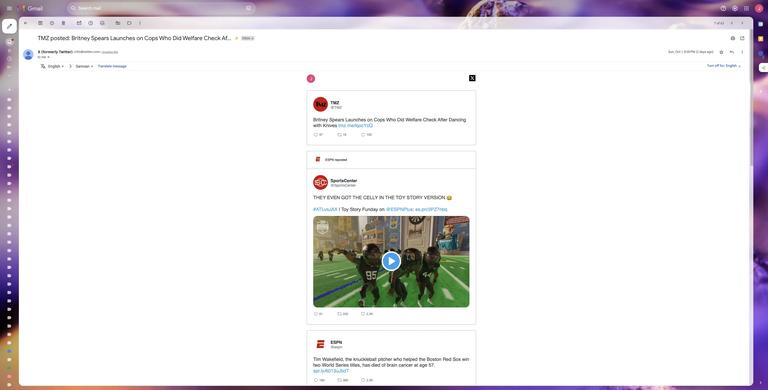 Task type: vqa. For each thing, say whether or not it's contained in the screenshot.
|
yes



Task type: locate. For each thing, give the bounding box(es) containing it.
2.2k link
[[366, 379, 373, 383]]

sportscenter @sportscenter
[[331, 179, 357, 188]]

on right funday
[[379, 207, 385, 212]]

97
[[319, 133, 323, 137]]

reply image down two
[[313, 378, 319, 383]]

dancing
[[449, 117, 466, 122]]

settings image
[[732, 5, 738, 12]]

1 vertical spatial of
[[382, 362, 386, 368]]

0 vertical spatial britney
[[71, 35, 90, 42]]

tmz's avatar image
[[313, 97, 328, 112]]

63
[[721, 21, 724, 25]]

archive image
[[38, 20, 43, 26]]

retweet image down spr.ly/6013ujbdt on the left of the page
[[337, 378, 342, 383]]

version
[[424, 195, 445, 200]]

tmz right tmz's avatar
[[331, 101, 339, 105]]

posted:
[[50, 35, 70, 42]]

tmz
[[38, 35, 49, 42], [331, 101, 339, 105]]

2 reply image from the top
[[313, 378, 319, 383]]

on
[[137, 35, 143, 42], [367, 117, 373, 122], [379, 207, 385, 212]]

reply image left retweet image
[[313, 311, 319, 316]]

britney up with at the left of page
[[313, 117, 328, 122]]

not starred image
[[719, 49, 724, 55]]

0 horizontal spatial welfare
[[183, 35, 203, 42]]

inbox
[[242, 36, 250, 40]]

reply image
[[313, 132, 319, 137]]

english
[[726, 64, 737, 68], [48, 64, 60, 69]]

None search field
[[67, 2, 256, 15]]

espn for espn reposted
[[325, 158, 334, 162]]

1 vertical spatial espn
[[331, 340, 342, 345]]

1 vertical spatial welfare
[[406, 117, 422, 122]]

funday
[[362, 207, 378, 212]]

on for launches
[[137, 35, 143, 42]]

welfare inside britney spears launches on cops who did welfare check after dancing with knives
[[406, 117, 422, 122]]

1 vertical spatial did
[[397, 117, 404, 122]]

1 horizontal spatial welfare
[[406, 117, 422, 122]]

retweet image down knives
[[337, 132, 342, 137]]

tmz.me/kjocycq link
[[339, 123, 373, 128]]

two
[[313, 362, 321, 368]]

knives
[[323, 123, 337, 128]]

to
[[38, 55, 41, 59]]

1 horizontal spatial launches
[[346, 117, 366, 122]]

has
[[363, 362, 370, 368]]

1 vertical spatial like image
[[361, 311, 366, 316]]

espn left reposted
[[325, 158, 334, 162]]

1 vertical spatial cops
[[374, 117, 385, 122]]

of right 7
[[717, 21, 720, 25]]

of inside tim wakefield, the knuckleball pitcher who helped the boston red sox win two world series titles, has died of brain cancer at age 57. spr.ly/6013ujbdt
[[382, 362, 386, 368]]

es.pn/3pz7nbq
[[415, 207, 447, 212]]

(formerly
[[41, 50, 58, 54]]

1 vertical spatial britney
[[313, 117, 328, 122]]

sun, oct 1, 8:35 pm (2 days ago) cell
[[669, 49, 714, 55]]

0 vertical spatial check
[[204, 35, 221, 42]]

helped
[[403, 357, 418, 362]]

0 horizontal spatial on
[[137, 35, 143, 42]]

1 horizontal spatial the
[[385, 195, 395, 200]]

translate
[[98, 64, 112, 68]]

espn
[[325, 158, 334, 162], [331, 340, 342, 345]]

britney up x (formerly twitter) < info@twitter.com > unsubscribe
[[71, 35, 90, 42]]

100
[[366, 133, 372, 137]]

support image
[[721, 5, 727, 12]]

espn reposted
[[325, 158, 347, 162]]

180
[[319, 379, 325, 382]]

2.3k
[[366, 312, 373, 316]]

espn up wakefield,
[[331, 340, 342, 345]]

0 horizontal spatial english
[[48, 64, 60, 69]]

0 vertical spatial on
[[137, 35, 143, 42]]

cops
[[144, 35, 158, 42], [374, 117, 385, 122]]

1 horizontal spatial britney
[[313, 117, 328, 122]]

launches
[[110, 35, 135, 42], [346, 117, 366, 122]]

advanced search options image
[[243, 3, 254, 13]]

spears up >
[[91, 35, 109, 42]]

on up '100'
[[367, 117, 373, 122]]

97 link
[[319, 133, 323, 137]]

0 horizontal spatial of
[[382, 362, 386, 368]]

tmz inside tmz @tmz
[[331, 101, 339, 105]]

0 horizontal spatial cops
[[144, 35, 158, 42]]

they
[[313, 195, 326, 200]]

gmail image
[[17, 3, 45, 14]]

to me
[[38, 55, 46, 59]]

tim
[[313, 357, 321, 362]]

0 vertical spatial espn
[[325, 158, 334, 162]]

0 horizontal spatial the
[[353, 195, 362, 200]]

search mail image
[[69, 4, 78, 13]]

retweet image
[[337, 132, 342, 137], [337, 378, 342, 383]]

show details image
[[47, 56, 50, 59]]

series
[[336, 362, 349, 368]]

snooze image
[[88, 20, 93, 26]]

spears
[[91, 35, 109, 42], [329, 117, 344, 122]]

2 horizontal spatial on
[[379, 207, 385, 212]]

1 horizontal spatial on
[[367, 117, 373, 122]]

0 vertical spatial launches
[[110, 35, 135, 42]]

check inside britney spears launches on cops who did welfare check after dancing with knives
[[423, 117, 437, 122]]

1 vertical spatial check
[[423, 117, 437, 122]]

1 horizontal spatial the
[[419, 357, 426, 362]]

like image right 220
[[361, 311, 366, 316]]

the
[[346, 357, 352, 362], [419, 357, 426, 362]]

espn's avatar image left espn reposted
[[314, 155, 322, 163]]

tmz @tmz
[[331, 101, 342, 110]]

1 reply image from the top
[[313, 311, 319, 316]]

english list box
[[48, 63, 65, 70]]

like image
[[361, 132, 366, 137], [361, 311, 366, 316]]

the up series
[[346, 357, 352, 362]]

retweet image for tmz.me/kjocycq
[[337, 132, 342, 137]]

2 retweet image from the top
[[337, 378, 342, 383]]

1 vertical spatial spears
[[329, 117, 344, 122]]

check left the 'after'
[[423, 117, 437, 122]]

who
[[394, 357, 402, 362]]

labels image
[[127, 20, 132, 26]]

on down more image
[[137, 35, 143, 42]]

1 horizontal spatial did
[[397, 117, 404, 122]]

english right for:
[[726, 64, 737, 68]]

of
[[717, 21, 720, 25], [382, 362, 386, 368]]

2 like image from the top
[[361, 311, 366, 316]]

like image down tmz.me/kjocycq
[[361, 132, 366, 137]]

1 horizontal spatial tmz
[[331, 101, 339, 105]]

1 horizontal spatial cops
[[374, 117, 385, 122]]

titles,
[[350, 362, 361, 368]]

knuckleball
[[353, 357, 377, 362]]

1 the from the left
[[353, 195, 362, 200]]

sun, oct 1, 8:35 pm (2 days ago)
[[669, 50, 714, 54]]

of down pitcher
[[382, 362, 386, 368]]

britney inside britney spears launches on cops who did welfare check after dancing with knives
[[313, 117, 328, 122]]

at
[[414, 362, 418, 368]]

0 vertical spatial spears
[[91, 35, 109, 42]]

1 vertical spatial espn's avatar image
[[313, 337, 328, 352]]

welfare
[[183, 35, 203, 42], [406, 117, 422, 122]]

story
[[407, 195, 423, 200]]

launches down move to image
[[110, 35, 135, 42]]

1 horizontal spatial spears
[[329, 117, 344, 122]]

#atlvsjax
[[313, 207, 338, 212]]

1 vertical spatial reply image
[[313, 378, 319, 383]]

samoan list box
[[76, 63, 95, 70]]

sportscenter's avatar image
[[313, 175, 328, 190]]

story
[[350, 207, 361, 212]]

7
[[715, 21, 716, 25]]

0 horizontal spatial the
[[346, 357, 352, 362]]

Not starred checkbox
[[719, 49, 724, 55]]

0 vertical spatial welfare
[[183, 35, 203, 42]]

check left the af...
[[204, 35, 221, 42]]

the up the age
[[419, 357, 426, 362]]

navigation
[[0, 17, 63, 390]]

english down 'show details' "image"
[[48, 64, 60, 69]]

0 vertical spatial like image
[[361, 132, 366, 137]]

espn reposted link
[[307, 151, 476, 169]]

af...
[[222, 35, 231, 42]]

samoan
[[76, 64, 89, 69]]

0 vertical spatial tmz
[[38, 35, 49, 42]]

1 horizontal spatial who
[[386, 117, 396, 122]]

pitcher
[[378, 357, 392, 362]]

0 vertical spatial of
[[717, 21, 720, 25]]

2 the from the left
[[419, 357, 426, 362]]

the right the got on the left
[[353, 195, 362, 200]]

0 horizontal spatial did
[[173, 35, 182, 42]]

16 link
[[342, 133, 347, 137]]

on inside britney spears launches on cops who did welfare check after dancing with knives
[[367, 117, 373, 122]]

Search mail text field
[[79, 6, 231, 11]]

1 vertical spatial launches
[[346, 117, 366, 122]]

0 vertical spatial espn's avatar image
[[314, 155, 322, 163]]

who
[[159, 35, 171, 42], [386, 117, 396, 122]]

0 horizontal spatial who
[[159, 35, 171, 42]]

>
[[99, 50, 101, 54]]

check
[[204, 35, 221, 42], [423, 117, 437, 122]]

espn inside espn @espn
[[331, 340, 342, 345]]

retweet image
[[337, 311, 342, 316]]

britney
[[71, 35, 90, 42], [313, 117, 328, 122]]

1 vertical spatial tmz
[[331, 101, 339, 105]]

espn's avatar image
[[314, 155, 322, 163], [313, 337, 328, 352]]

0 vertical spatial reply image
[[313, 311, 319, 316]]

celly
[[363, 195, 378, 200]]

1 vertical spatial on
[[367, 117, 373, 122]]

0 horizontal spatial tmz
[[38, 35, 49, 42]]

tab list
[[754, 17, 768, 371]]

1 vertical spatial who
[[386, 117, 396, 122]]

they even got the celly in the toy story version
[[313, 195, 447, 200]]

espn for espn @espn
[[331, 340, 342, 345]]

1 vertical spatial retweet image
[[337, 378, 342, 383]]

britney spears launches on cops who did welfare check after dancing with knives
[[313, 117, 466, 128]]

toy
[[341, 207, 349, 212]]

1 like image from the top
[[361, 132, 366, 137]]

sportscenter's video image
[[313, 216, 470, 306]]

360
[[342, 379, 348, 382]]

tmz up x at the top
[[38, 35, 49, 42]]

@tmz
[[331, 105, 342, 110]]

0 vertical spatial cops
[[144, 35, 158, 42]]

toy
[[396, 195, 405, 200]]

did inside britney spears launches on cops who did welfare check after dancing with knives
[[397, 117, 404, 122]]

1 retweet image from the top
[[337, 132, 342, 137]]

reply image
[[313, 311, 319, 316], [313, 378, 319, 383]]

the right the in at left
[[385, 195, 395, 200]]

newer image
[[729, 20, 735, 26]]

16
[[342, 133, 347, 137]]

launches up tmz.me/kjocycq link
[[346, 117, 366, 122]]

espn's avatar image up 'tim'
[[313, 337, 328, 352]]

0 horizontal spatial spears
[[91, 35, 109, 42]]

me
[[41, 55, 46, 59]]

spears up knives
[[329, 117, 344, 122]]

|
[[339, 207, 340, 212]]

0 vertical spatial retweet image
[[337, 132, 342, 137]]

older image
[[740, 20, 745, 26]]

1 horizontal spatial check
[[423, 117, 437, 122]]

0 horizontal spatial launches
[[110, 35, 135, 42]]

2 vertical spatial on
[[379, 207, 385, 212]]



Task type: describe. For each thing, give the bounding box(es) containing it.
reply image for sportscenter
[[313, 311, 319, 316]]

for:
[[720, 64, 725, 68]]

inbox button
[[241, 36, 251, 41]]

1 horizontal spatial of
[[717, 21, 720, 25]]

61 link
[[319, 312, 323, 317]]

2.3k link
[[366, 312, 373, 317]]

translate message
[[98, 64, 126, 68]]

@sportscenter
[[331, 183, 356, 188]]

0 horizontal spatial check
[[204, 35, 221, 42]]

wakefield,
[[322, 357, 344, 362]]

after
[[438, 117, 448, 122]]

report spam image
[[49, 20, 55, 26]]

1 horizontal spatial english
[[726, 64, 737, 68]]

@espnplus link
[[386, 207, 413, 212]]

tmz posted: britney spears launches on cops who did welfare check af...
[[38, 35, 231, 42]]

sportscenter
[[331, 179, 357, 183]]

tmz for tmz @tmz
[[331, 101, 339, 105]]

reply image for espn
[[313, 378, 319, 383]]

died
[[371, 362, 380, 368]]

delete image
[[61, 20, 66, 26]]

220 link
[[342, 312, 348, 317]]

win
[[462, 357, 469, 362]]

x (formerly twitter) cell
[[38, 50, 102, 54]]

brain
[[387, 362, 397, 368]]

0 vertical spatial did
[[173, 35, 182, 42]]

#atlvsjax link
[[313, 207, 338, 212]]

info@twitter.com
[[75, 50, 99, 54]]

:
[[413, 207, 414, 212]]

#atlvsjax | toy story funday on @espnplus : es.pn/3pz7nbq
[[313, 207, 447, 212]]

like image for tmz
[[361, 132, 366, 137]]

<
[[74, 50, 75, 54]]

8:35 pm
[[684, 50, 695, 54]]

sun,
[[669, 50, 675, 54]]

oct
[[676, 50, 681, 54]]

0 horizontal spatial britney
[[71, 35, 90, 42]]

back to inbox image
[[23, 20, 28, 26]]

turn
[[707, 64, 714, 68]]

spears inside britney spears launches on cops who did welfare check after dancing with knives
[[329, 117, 344, 122]]

on for funday
[[379, 207, 385, 212]]

57.
[[429, 362, 435, 368]]

1 the from the left
[[346, 357, 352, 362]]

main menu image
[[6, 5, 13, 12]]

unsubscribe
[[102, 50, 118, 54]]

launches inside britney spears launches on cops who did welfare check after dancing with knives
[[346, 117, 366, 122]]

x (formerly twitter) < info@twitter.com > unsubscribe
[[38, 50, 118, 54]]

in
[[379, 195, 384, 200]]

like image
[[361, 378, 366, 383]]

world
[[322, 362, 334, 368]]

0 vertical spatial who
[[159, 35, 171, 42]]

age
[[419, 362, 427, 368]]

who inside britney spears launches on cops who did welfare check after dancing with knives
[[386, 117, 396, 122]]

even
[[327, 195, 340, 200]]

360 link
[[342, 379, 348, 383]]

@espn
[[331, 345, 342, 349]]

english inside list box
[[48, 64, 60, 69]]

tmz for tmz posted: britney spears launches on cops who did welfare check af...
[[38, 35, 49, 42]]

add to tasks image
[[100, 20, 105, 26]]

samoan option
[[76, 63, 89, 70]]

more image
[[137, 20, 143, 26]]

retweet image for spr.ly/6013ujbdt
[[337, 378, 342, 383]]

es.pn/3pz7nbq link
[[415, 207, 447, 212]]

like image for sportscenter
[[361, 311, 366, 316]]

1,
[[682, 50, 684, 54]]

message
[[113, 64, 126, 68]]

move to image
[[115, 20, 121, 26]]

with
[[313, 123, 322, 128]]

2 the from the left
[[385, 195, 395, 200]]

220
[[342, 312, 348, 316]]

spr.ly/6013ujbdt link
[[313, 368, 349, 374]]

2.2k
[[366, 379, 373, 382]]

sox
[[453, 357, 461, 362]]

61
[[319, 312, 323, 316]]

@espnplus
[[386, 207, 413, 212]]

espn's avatar image inside espn reposted link
[[314, 155, 322, 163]]

boston
[[427, 357, 442, 362]]

off
[[715, 64, 719, 68]]

days
[[700, 50, 706, 54]]

twitter)
[[59, 50, 73, 54]]

red
[[443, 357, 452, 362]]

espn @espn
[[331, 340, 342, 349]]

😂 image
[[447, 195, 452, 201]]

7 of 63
[[715, 21, 724, 25]]

cancer
[[399, 362, 413, 368]]

tmz.me/kjocycq
[[339, 123, 373, 128]]

100 link
[[366, 133, 372, 137]]

(2
[[696, 50, 699, 54]]

got
[[341, 195, 352, 200]]

cops inside britney spears launches on cops who did welfare check after dancing with knives
[[374, 117, 385, 122]]

tim wakefield, the knuckleball pitcher who helped the boston red sox win two world series titles, has died of brain cancer at age 57. spr.ly/6013ujbdt
[[313, 357, 469, 374]]

english option
[[48, 63, 60, 70]]

ago)
[[707, 50, 714, 54]]

reposted
[[335, 158, 347, 162]]



